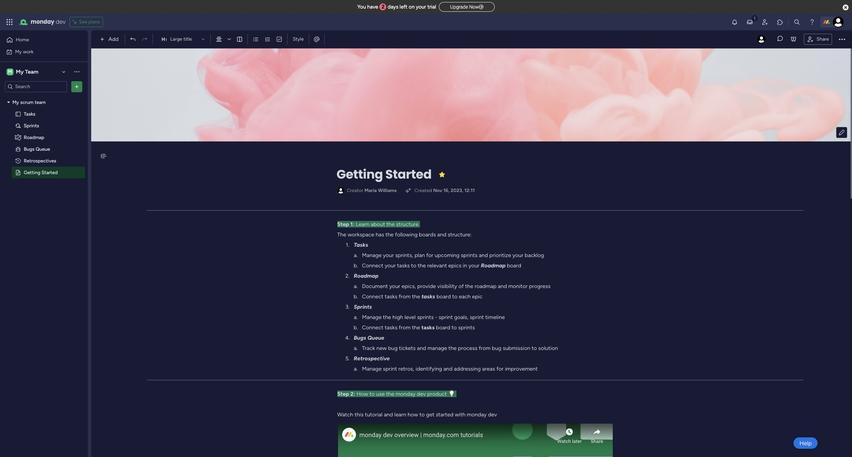 Task type: describe. For each thing, give the bounding box(es) containing it.
and left prioritize
[[479, 252, 488, 259]]

1 vertical spatial monday
[[396, 391, 416, 397]]

maria
[[365, 188, 377, 193]]

monday dev
[[31, 18, 66, 26]]

monitor
[[508, 283, 528, 290]]

b for connect tasks from the tasks board to sprints
[[354, 324, 357, 331]]

learn
[[356, 221, 369, 228]]

my for my work
[[15, 49, 22, 55]]

0 horizontal spatial tasks
[[24, 111, 35, 117]]

checklist image
[[276, 36, 282, 42]]

tickets
[[399, 345, 416, 352]]

roadmap
[[475, 283, 497, 290]]

add
[[108, 36, 119, 42]]

board for board to sprints
[[436, 324, 450, 331]]

team
[[25, 68, 38, 75]]

. for manage your sprints, plan for upcoming sprints and prioritize your backlog
[[357, 252, 358, 259]]

started inside "field"
[[385, 166, 432, 183]]

3 .
[[346, 304, 350, 310]]

3
[[346, 304, 348, 310]]

relevant
[[427, 262, 447, 269]]

. for sprints
[[348, 304, 350, 310]]

1 vertical spatial dev
[[417, 391, 426, 397]]

layout image
[[237, 36, 243, 42]]

the right about
[[386, 221, 395, 228]]

solution
[[538, 345, 558, 352]]

created nov 16, 2023, 12:11
[[415, 188, 475, 193]]

1:
[[350, 221, 354, 228]]

m
[[8, 69, 12, 75]]

apps image
[[777, 19, 784, 25]]

share
[[817, 36, 829, 42]]

0 vertical spatial dev
[[56, 18, 66, 26]]

Getting Started field
[[335, 166, 433, 184]]

manage sprint retros, identifying and addressing areas for improvement
[[362, 366, 538, 372]]

improvement
[[505, 366, 538, 372]]

2 vertical spatial dev
[[488, 411, 497, 418]]

undo ⌘+z image
[[130, 36, 136, 42]]

a . for track new bug tickets and manage the process from bug submission to solution
[[354, 345, 358, 352]]

a for document your epics, provide visibility of the roadmap and monitor progress
[[354, 283, 357, 290]]

help button
[[794, 438, 818, 449]]

1 horizontal spatial roadmap
[[354, 273, 379, 279]]

workspace options image
[[73, 68, 80, 75]]

the down "epics,"
[[412, 293, 420, 300]]

sprints,
[[395, 252, 413, 259]]

and right boards
[[437, 231, 446, 238]]

0 horizontal spatial getting
[[24, 170, 40, 175]]

add button
[[97, 34, 123, 45]]

your left backlog
[[513, 252, 523, 259]]

tasks down manage the high level sprints - sprint goals, sprint timeline
[[421, 324, 435, 331]]

visibility
[[437, 283, 457, 290]]

structure
[[396, 221, 419, 228]]

see
[[79, 19, 87, 25]]

. for tasks
[[348, 242, 349, 248]]

. for manage the high level sprints - sprint goals, sprint timeline
[[357, 314, 358, 321]]

provide
[[417, 283, 436, 290]]

sprints inside list box
[[24, 123, 39, 129]]

tasks down document at the left bottom
[[385, 293, 397, 300]]

plans
[[88, 19, 100, 25]]

and right 'identifying'
[[443, 366, 453, 372]]

b . for connect tasks from the tasks board to sprints
[[354, 324, 358, 331]]

0 vertical spatial board
[[507, 262, 521, 269]]

your right on
[[416, 4, 426, 10]]

1 vertical spatial roadmap
[[481, 262, 506, 269]]

style button
[[290, 33, 307, 45]]

2 horizontal spatial monday
[[467, 411, 487, 418]]

on
[[409, 4, 415, 10]]

workspace
[[348, 231, 374, 238]]

2 .
[[345, 273, 350, 279]]

progress
[[529, 283, 551, 290]]

the right use
[[386, 391, 394, 397]]

your right in
[[469, 262, 480, 269]]

plan
[[415, 252, 425, 259]]

your left sprints,
[[383, 252, 394, 259]]

have
[[367, 4, 378, 10]]

invite members image
[[762, 19, 768, 25]]

style
[[293, 36, 304, 42]]

track new bug tickets and manage the process from bug submission to solution
[[362, 345, 558, 352]]

get
[[426, 411, 434, 418]]

the left the process
[[448, 345, 457, 352]]

epic
[[472, 293, 483, 300]]

help image
[[809, 19, 816, 25]]

home button
[[4, 34, 74, 45]]

submission
[[503, 345, 530, 352]]

new
[[377, 345, 387, 352]]

. for roadmap
[[349, 273, 350, 279]]

a . for manage your sprints, plan for upcoming sprints and prioritize your backlog
[[354, 252, 358, 259]]

tasks down high
[[385, 324, 397, 331]]

days
[[388, 4, 398, 10]]

. for track new bug tickets and manage the process from bug submission to solution
[[357, 345, 358, 352]]

title
[[183, 36, 192, 42]]

to left 'each'
[[452, 293, 458, 300]]

search everything image
[[794, 19, 801, 25]]

creator
[[347, 188, 363, 193]]

board activity image
[[757, 35, 766, 43]]

upgrade now
[[450, 4, 479, 10]]

the right has
[[385, 231, 394, 238]]

1 horizontal spatial sprint
[[439, 314, 453, 321]]

the down level
[[412, 324, 420, 331]]

v2 ellipsis image
[[839, 35, 845, 44]]

. for retrospective
[[349, 355, 350, 362]]

public board image
[[15, 111, 21, 117]]

0 horizontal spatial queue
[[36, 146, 50, 152]]

b . for connect tasks from the tasks board to each epic
[[354, 293, 358, 300]]

how
[[357, 391, 368, 397]]

home
[[16, 37, 29, 43]]

b for connect your tasks to the relevant epics in your roadmap board
[[354, 262, 357, 269]]

step 1: learn about the structure
[[337, 221, 420, 228]]

retrospective
[[354, 355, 390, 362]]

1 .
[[346, 242, 349, 248]]

2023,
[[451, 188, 463, 193]]

button padding image
[[838, 129, 845, 136]]

maria williams image
[[833, 17, 844, 28]]

step for step 1: learn about the structure
[[337, 221, 349, 228]]

backlog
[[525, 252, 544, 259]]

1 horizontal spatial for
[[497, 366, 504, 372]]

in
[[463, 262, 467, 269]]

0 horizontal spatial monday
[[31, 18, 54, 26]]

and left learn
[[384, 411, 393, 418]]

the
[[337, 231, 346, 238]]

retrospectives
[[24, 158, 56, 164]]

manage the high level sprints - sprint goals, sprint timeline
[[362, 314, 505, 321]]

trial
[[427, 4, 436, 10]]

epics,
[[402, 283, 416, 290]]

product
[[427, 391, 447, 397]]

work
[[23, 49, 33, 55]]

you have 2 days left on your trial
[[357, 4, 436, 10]]

12:11
[[464, 188, 475, 193]]

prioritize
[[489, 252, 511, 259]]

timeline
[[485, 314, 505, 321]]

boards
[[419, 231, 436, 238]]

list box containing my scrum team
[[0, 95, 88, 271]]

this
[[355, 411, 364, 418]]

the down plan in the left bottom of the page
[[418, 262, 426, 269]]

areas
[[482, 366, 495, 372]]

0 horizontal spatial sprint
[[383, 366, 397, 372]]

upgrade
[[450, 4, 468, 10]]

workspace selection element
[[7, 68, 39, 76]]

a . for document your epics, provide visibility of the roadmap and monitor progress
[[354, 283, 358, 290]]

started
[[436, 411, 453, 418]]

a for track new bug tickets and manage the process from bug submission to solution
[[354, 345, 357, 352]]

of
[[459, 283, 464, 290]]

each
[[459, 293, 471, 300]]

addressing
[[454, 366, 481, 372]]

notifications image
[[731, 19, 738, 25]]

my for my scrum team
[[12, 99, 19, 105]]

to left use
[[370, 391, 375, 397]]



Task type: vqa. For each thing, say whether or not it's contained in the screenshot.


Task type: locate. For each thing, give the bounding box(es) containing it.
0 vertical spatial step
[[337, 221, 349, 228]]

dev left see
[[56, 18, 66, 26]]

sprints up in
[[461, 252, 478, 259]]

0 vertical spatial for
[[426, 252, 433, 259]]

tasks down provide
[[421, 293, 435, 300]]

following
[[395, 231, 418, 238]]

sprint right -
[[439, 314, 453, 321]]

inbox image
[[746, 19, 753, 25]]

16,
[[443, 188, 450, 193]]

2 vertical spatial roadmap
[[354, 273, 379, 279]]

5 a from the top
[[354, 366, 357, 372]]

1
[[346, 242, 348, 248]]

0 vertical spatial sprints
[[24, 123, 39, 129]]

manage left high
[[362, 314, 382, 321]]

2 manage from the top
[[362, 314, 382, 321]]

to
[[411, 262, 416, 269], [452, 293, 458, 300], [452, 324, 457, 331], [532, 345, 537, 352], [370, 391, 375, 397], [420, 411, 425, 418]]

nov
[[433, 188, 442, 193]]

0 vertical spatial queue
[[36, 146, 50, 152]]

1 horizontal spatial bugs
[[354, 335, 366, 341]]

2 vertical spatial monday
[[467, 411, 487, 418]]

my team
[[16, 68, 38, 75]]

1 step from the top
[[337, 221, 349, 228]]

2 vertical spatial b
[[354, 324, 357, 331]]

2:
[[350, 391, 355, 397]]

manage for manage the high level sprints - sprint goals, sprint timeline
[[362, 314, 382, 321]]

queue
[[36, 146, 50, 152], [368, 335, 384, 341]]

sprints down goals,
[[458, 324, 475, 331]]

0 horizontal spatial started
[[42, 170, 58, 175]]

getting inside getting started "field"
[[337, 166, 383, 183]]

0 vertical spatial b .
[[354, 262, 358, 269]]

0 horizontal spatial roadmap
[[24, 134, 44, 140]]

a .
[[354, 252, 358, 259], [354, 283, 358, 290], [354, 314, 358, 321], [354, 345, 358, 352], [354, 366, 358, 372]]

created
[[415, 188, 432, 193]]

has
[[376, 231, 384, 238]]

dev
[[56, 18, 66, 26], [417, 391, 426, 397], [488, 411, 497, 418]]

your
[[416, 4, 426, 10], [383, 252, 394, 259], [513, 252, 523, 259], [385, 262, 396, 269], [469, 262, 480, 269], [389, 283, 400, 290]]

connect for connect tasks from the tasks board to sprints
[[362, 324, 383, 331]]

connect
[[362, 262, 383, 269], [362, 293, 383, 300], [362, 324, 383, 331]]

connect your tasks to the relevant epics in your roadmap board
[[362, 262, 521, 269]]

manage down has
[[362, 252, 382, 259]]

1 vertical spatial bugs
[[354, 335, 366, 341]]

bug right new
[[388, 345, 398, 352]]

2 vertical spatial connect
[[362, 324, 383, 331]]

for
[[426, 252, 433, 259], [497, 366, 504, 372]]

list box
[[0, 95, 88, 271]]

a for manage the high level sprints - sprint goals, sprint timeline
[[354, 314, 357, 321]]

1 vertical spatial my
[[16, 68, 24, 75]]

and left monitor on the right of page
[[498, 283, 507, 290]]

getting right public board image
[[24, 170, 40, 175]]

4 a from the top
[[354, 345, 357, 352]]

about
[[371, 221, 385, 228]]

1 horizontal spatial tasks
[[354, 242, 368, 248]]

5
[[345, 355, 349, 362]]

1 vertical spatial 2
[[345, 273, 349, 279]]

1 vertical spatial tasks
[[354, 242, 368, 248]]

2 b from the top
[[354, 293, 357, 300]]

for right areas
[[497, 366, 504, 372]]

roadmap up document at the left bottom
[[354, 273, 379, 279]]

queue up new
[[368, 335, 384, 341]]

step left 2:
[[337, 391, 349, 397]]

sprints
[[24, 123, 39, 129], [354, 304, 372, 310]]

the left high
[[383, 314, 391, 321]]

step left '1:'
[[337, 221, 349, 228]]

document
[[362, 283, 388, 290]]

connect up track at the left bottom
[[362, 324, 383, 331]]

manage for manage your sprints, plan for upcoming sprints and prioritize your backlog
[[362, 252, 382, 259]]

2 horizontal spatial sprint
[[470, 314, 484, 321]]

💡
[[448, 391, 455, 397]]

1 horizontal spatial getting started
[[337, 166, 432, 183]]

see plans button
[[70, 17, 103, 27]]

1 horizontal spatial queue
[[368, 335, 384, 341]]

my work
[[15, 49, 33, 55]]

from
[[399, 293, 411, 300], [399, 324, 411, 331], [479, 345, 491, 352]]

getting started inside getting started "field"
[[337, 166, 432, 183]]

0 vertical spatial tasks
[[24, 111, 35, 117]]

a for manage sprint retros, identifying and addressing areas for improvement
[[354, 366, 357, 372]]

dev right with
[[488, 411, 497, 418]]

queue up retrospectives
[[36, 146, 50, 152]]

to down plan in the left bottom of the page
[[411, 262, 416, 269]]

process
[[458, 345, 477, 352]]

from right the process
[[479, 345, 491, 352]]

1 vertical spatial connect
[[362, 293, 383, 300]]

3 a from the top
[[354, 314, 357, 321]]

0 horizontal spatial bugs
[[24, 146, 34, 152]]

dapulse rightstroke image
[[479, 4, 483, 10]]

high
[[393, 314, 403, 321]]

0 vertical spatial sprints
[[461, 252, 478, 259]]

2 vertical spatial manage
[[362, 366, 382, 372]]

2 horizontal spatial dev
[[488, 411, 497, 418]]

board down -
[[436, 324, 450, 331]]

4 a . from the top
[[354, 345, 358, 352]]

0 horizontal spatial 2
[[345, 273, 349, 279]]

-
[[435, 314, 437, 321]]

my scrum team
[[12, 99, 46, 105]]

getting
[[337, 166, 383, 183], [24, 170, 40, 175]]

0 vertical spatial from
[[399, 293, 411, 300]]

connect for connect tasks from the tasks board to each epic
[[362, 293, 383, 300]]

bug
[[388, 345, 398, 352], [492, 345, 501, 352]]

connect for connect your tasks to the relevant epics in your roadmap board
[[362, 262, 383, 269]]

0 horizontal spatial for
[[426, 252, 433, 259]]

1 vertical spatial b
[[354, 293, 357, 300]]

my inside 'button'
[[15, 49, 22, 55]]

bug left submission
[[492, 345, 501, 352]]

roadmap up retrospectives
[[24, 134, 44, 140]]

1 image
[[752, 14, 758, 22]]

2 vertical spatial my
[[12, 99, 19, 105]]

1 vertical spatial step
[[337, 391, 349, 397]]

roadmap
[[24, 134, 44, 140], [481, 262, 506, 269], [354, 273, 379, 279]]

b .
[[354, 262, 358, 269], [354, 293, 358, 300], [354, 324, 358, 331]]

bugs queue up retrospectives
[[24, 146, 50, 152]]

option
[[0, 96, 88, 97]]

numbered list image
[[265, 36, 271, 42]]

step for step 2: how to use the monday dev product 💡
[[337, 391, 349, 397]]

3 connect from the top
[[362, 324, 383, 331]]

structure:
[[448, 231, 472, 238]]

1 horizontal spatial monday
[[396, 391, 416, 397]]

monday right with
[[467, 411, 487, 418]]

2 bug from the left
[[492, 345, 501, 352]]

1 horizontal spatial bugs queue
[[354, 335, 384, 341]]

see plans
[[79, 19, 100, 25]]

retros,
[[398, 366, 414, 372]]

epics
[[448, 262, 461, 269]]

remove from favorites image
[[439, 171, 445, 178]]

my
[[15, 49, 22, 55], [16, 68, 24, 75], [12, 99, 19, 105]]

started down retrospectives
[[42, 170, 58, 175]]

dev left product
[[417, 391, 426, 397]]

. for bugs queue
[[349, 335, 350, 341]]

from down level
[[399, 324, 411, 331]]

2 a . from the top
[[354, 283, 358, 290]]

my right caret down image
[[12, 99, 19, 105]]

tasks down workspace
[[354, 242, 368, 248]]

0 horizontal spatial sprints
[[24, 123, 39, 129]]

mention image
[[313, 36, 320, 43]]

2
[[382, 4, 385, 10], [345, 273, 349, 279]]

tasks
[[24, 111, 35, 117], [354, 242, 368, 248]]

the right of
[[465, 283, 473, 290]]

connect up document at the left bottom
[[362, 262, 383, 269]]

1 horizontal spatial dev
[[417, 391, 426, 397]]

1 horizontal spatial started
[[385, 166, 432, 183]]

dapulse close image
[[843, 4, 849, 11]]

watch this tutorial and learn how to get started with monday dev
[[337, 411, 497, 418]]

3 b from the top
[[354, 324, 357, 331]]

select product image
[[6, 19, 13, 25]]

1 vertical spatial sprints
[[354, 304, 372, 310]]

the
[[386, 221, 395, 228], [385, 231, 394, 238], [418, 262, 426, 269], [465, 283, 473, 290], [412, 293, 420, 300], [383, 314, 391, 321], [412, 324, 420, 331], [448, 345, 457, 352], [386, 391, 394, 397]]

help
[[800, 440, 812, 447]]

my for my team
[[16, 68, 24, 75]]

your left "epics,"
[[389, 283, 400, 290]]

2 step from the top
[[337, 391, 349, 397]]

to left the get
[[420, 411, 425, 418]]

sprint left retros,
[[383, 366, 397, 372]]

bulleted list image
[[253, 36, 259, 42]]

a . for manage the high level sprints - sprint goals, sprint timeline
[[354, 314, 358, 321]]

caret down image
[[7, 100, 10, 105]]

a . for manage sprint retros, identifying and addressing areas for improvement
[[354, 366, 358, 372]]

now
[[469, 4, 479, 10]]

bugs queue
[[24, 146, 50, 152], [354, 335, 384, 341]]

and
[[437, 231, 446, 238], [479, 252, 488, 259], [498, 283, 507, 290], [417, 345, 426, 352], [443, 366, 453, 372], [384, 411, 393, 418]]

0 vertical spatial monday
[[31, 18, 54, 26]]

how
[[408, 411, 418, 418]]

watch
[[337, 411, 353, 418]]

3 a . from the top
[[354, 314, 358, 321]]

workspace image
[[7, 68, 13, 76]]

0 vertical spatial bugs
[[24, 146, 34, 152]]

track
[[362, 345, 375, 352]]

0 vertical spatial connect
[[362, 262, 383, 269]]

1 horizontal spatial bug
[[492, 345, 501, 352]]

large
[[170, 36, 182, 42]]

from for board to sprints
[[399, 324, 411, 331]]

step 2: how to use the monday dev product 💡
[[337, 391, 457, 397]]

1 b from the top
[[354, 262, 357, 269]]

1 a from the top
[[354, 252, 357, 259]]

0 horizontal spatial bugs queue
[[24, 146, 50, 152]]

upcoming
[[435, 252, 460, 259]]

1 bug from the left
[[388, 345, 398, 352]]

0 vertical spatial manage
[[362, 252, 382, 259]]

your down sprints,
[[385, 262, 396, 269]]

. for manage sprint retros, identifying and addressing areas for improvement
[[357, 366, 358, 372]]

4 .
[[345, 335, 350, 341]]

b . for connect your tasks to the relevant epics in your roadmap board
[[354, 262, 358, 269]]

2 b . from the top
[[354, 293, 358, 300]]

monday up home button
[[31, 18, 54, 26]]

1 vertical spatial for
[[497, 366, 504, 372]]

1 a . from the top
[[354, 252, 358, 259]]

0 horizontal spatial getting started
[[24, 170, 58, 175]]

2 connect from the top
[[362, 293, 383, 300]]

the workspace has the following boards and structure:
[[337, 231, 472, 238]]

1 horizontal spatial 2
[[382, 4, 385, 10]]

0 horizontal spatial bug
[[388, 345, 398, 352]]

Search in workspace field
[[14, 83, 57, 91]]

step
[[337, 221, 349, 228], [337, 391, 349, 397]]

monday
[[31, 18, 54, 26], [396, 391, 416, 397], [467, 411, 487, 418]]

a for manage your sprints, plan for upcoming sprints and prioritize your backlog
[[354, 252, 357, 259]]

bugs queue up track at the left bottom
[[354, 335, 384, 341]]

0 vertical spatial roadmap
[[24, 134, 44, 140]]

tasks down sprints,
[[397, 262, 410, 269]]

2 vertical spatial board
[[436, 324, 450, 331]]

sprint right goals,
[[470, 314, 484, 321]]

my right workspace icon
[[16, 68, 24, 75]]

2 left days
[[382, 4, 385, 10]]

board down prioritize
[[507, 262, 521, 269]]

1 vertical spatial b .
[[354, 293, 358, 300]]

2 vertical spatial sprints
[[458, 324, 475, 331]]

0 vertical spatial my
[[15, 49, 22, 55]]

to left solution
[[532, 345, 537, 352]]

bugs queue inside list box
[[24, 146, 50, 152]]

0 vertical spatial 2
[[382, 4, 385, 10]]

to down goals,
[[452, 324, 457, 331]]

1 vertical spatial board
[[437, 293, 451, 300]]

2 up 3 at the bottom left
[[345, 273, 349, 279]]

and right tickets
[[417, 345, 426, 352]]

1 vertical spatial from
[[399, 324, 411, 331]]

4
[[345, 335, 349, 341]]

sprints right 3 . at the left
[[354, 304, 372, 310]]

bugs right 4 .
[[354, 335, 366, 341]]

getting up creator
[[337, 166, 383, 183]]

3 manage from the top
[[362, 366, 382, 372]]

2 horizontal spatial roadmap
[[481, 262, 506, 269]]

5 a . from the top
[[354, 366, 358, 372]]

1 b . from the top
[[354, 262, 358, 269]]

manage your sprints, plan for upcoming sprints and prioritize your backlog
[[362, 252, 544, 259]]

1 vertical spatial bugs queue
[[354, 335, 384, 341]]

3 b . from the top
[[354, 324, 358, 331]]

1 manage from the top
[[362, 252, 382, 259]]

manage
[[428, 345, 447, 352]]

1 vertical spatial sprints
[[417, 314, 434, 321]]

getting started up williams
[[337, 166, 432, 183]]

started up created
[[385, 166, 432, 183]]

for right plan in the left bottom of the page
[[426, 252, 433, 259]]

from down "epics,"
[[399, 293, 411, 300]]

williams
[[378, 188, 397, 193]]

sprints left -
[[417, 314, 434, 321]]

connect down document at the left bottom
[[362, 293, 383, 300]]

1 vertical spatial manage
[[362, 314, 382, 321]]

getting started down retrospectives
[[24, 170, 58, 175]]

scrum
[[20, 99, 33, 105]]

public board image
[[15, 169, 21, 176]]

monday up learn
[[396, 391, 416, 397]]

2 vertical spatial b .
[[354, 324, 358, 331]]

board for board to each epic
[[437, 293, 451, 300]]

sprints down the my scrum team
[[24, 123, 39, 129]]

1 horizontal spatial getting
[[337, 166, 383, 183]]

sprints
[[461, 252, 478, 259], [417, 314, 434, 321], [458, 324, 475, 331]]

tutorial
[[365, 411, 383, 418]]

1 vertical spatial queue
[[368, 335, 384, 341]]

board down visibility at the bottom of the page
[[437, 293, 451, 300]]

roadmap down prioritize
[[481, 262, 506, 269]]

upgrade now link
[[439, 2, 495, 12]]

tasks right public board icon
[[24, 111, 35, 117]]

2 a from the top
[[354, 283, 357, 290]]

manage down retrospective
[[362, 366, 382, 372]]

from for board to each epic
[[399, 293, 411, 300]]

with
[[455, 411, 466, 418]]

0 vertical spatial b
[[354, 262, 357, 269]]

1 connect from the top
[[362, 262, 383, 269]]

my inside workspace selection element
[[16, 68, 24, 75]]

creator maria williams
[[347, 188, 397, 193]]

. for document your epics, provide visibility of the roadmap and monitor progress
[[357, 283, 358, 290]]

manage for manage sprint retros, identifying and addressing areas for improvement
[[362, 366, 382, 372]]

1 horizontal spatial sprints
[[354, 304, 372, 310]]

my left the work
[[15, 49, 22, 55]]

bugs up retrospectives
[[24, 146, 34, 152]]

connect tasks from the tasks board to sprints
[[362, 324, 475, 331]]

b for connect tasks from the tasks board to each epic
[[354, 293, 357, 300]]

0 vertical spatial bugs queue
[[24, 146, 50, 152]]

sprint
[[439, 314, 453, 321], [470, 314, 484, 321], [383, 366, 397, 372]]

0 horizontal spatial dev
[[56, 18, 66, 26]]

share button
[[804, 34, 832, 45]]

options image
[[73, 83, 80, 90]]

2 vertical spatial from
[[479, 345, 491, 352]]



